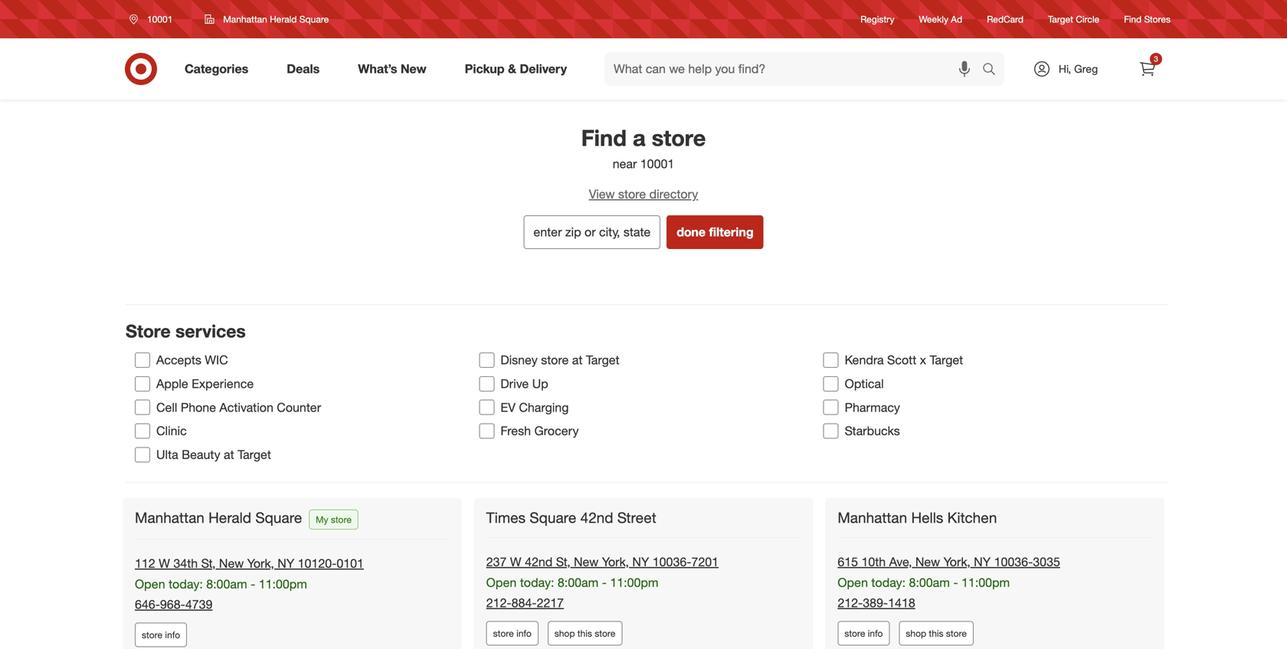 Task type: describe. For each thing, give the bounding box(es) containing it.
activation
[[220, 400, 274, 415]]

store
[[126, 320, 171, 342]]

3
[[1154, 54, 1159, 64]]

237 w 42nd st, new york, ny 10036-7201 open today: 8:00am - 11:00pm 212-884-2217
[[486, 555, 719, 611]]

212- inside 237 w 42nd st, new york, ny 10036-7201 open today: 8:00am - 11:00pm 212-884-2217
[[486, 596, 512, 611]]

shop this store button for square
[[548, 621, 623, 646]]

884-
[[512, 596, 537, 611]]

w for times
[[510, 555, 522, 569]]

herald inside dropdown button
[[270, 13, 297, 25]]

directory
[[650, 187, 698, 202]]

weekly ad link
[[919, 13, 963, 26]]

10th
[[862, 555, 886, 569]]

store down 615 10th ave, new york, ny 10036-3035 open today: 8:00am - 11:00pm 212-389-1418
[[946, 628, 967, 639]]

find for a
[[581, 124, 627, 151]]

new inside 615 10th ave, new york, ny 10036-3035 open today: 8:00am - 11:00pm 212-389-1418
[[916, 555, 941, 569]]

done
[[677, 224, 706, 239]]

fresh
[[501, 424, 531, 439]]

york, for square
[[247, 556, 274, 571]]

today: for square
[[169, 577, 203, 592]]

212-884-2217 link
[[486, 596, 564, 611]]

info for square
[[517, 628, 532, 639]]

open for manhattan herald square
[[135, 577, 165, 592]]

store inside 'group'
[[541, 353, 569, 368]]

filtering
[[709, 224, 754, 239]]

deals
[[287, 61, 320, 76]]

10001 inside find a store near 10001
[[641, 156, 675, 171]]

Disney store at Target checkbox
[[479, 353, 495, 368]]

view store directory
[[589, 187, 698, 202]]

968-
[[160, 597, 185, 612]]

237
[[486, 555, 507, 569]]

this for hells
[[929, 628, 944, 639]]

charging
[[519, 400, 569, 415]]

beauty
[[182, 447, 220, 462]]

manhattan herald square inside dropdown button
[[223, 13, 329, 25]]

Apple Experience checkbox
[[135, 376, 150, 392]]

3 link
[[1131, 52, 1165, 86]]

near
[[613, 156, 637, 171]]

store info for manhattan hells kitchen
[[845, 628, 883, 639]]

zip
[[566, 224, 581, 239]]

Fresh Grocery checkbox
[[479, 424, 495, 439]]

my
[[316, 514, 328, 525]]

ad
[[951, 13, 963, 25]]

42nd for w
[[525, 555, 553, 569]]

store info for manhattan herald square
[[142, 629, 180, 641]]

times
[[486, 509, 526, 526]]

cell
[[156, 400, 177, 415]]

Clinic checkbox
[[135, 424, 150, 439]]

manhattan hells kitchen link
[[838, 509, 1001, 527]]

615 10th ave, new york, ny 10036-3035 link
[[838, 555, 1061, 569]]

services
[[176, 320, 246, 342]]

manhattan herald square button
[[195, 5, 339, 33]]

store info link for manhattan herald square
[[135, 623, 187, 647]]

&
[[508, 61, 517, 76]]

112 w 34th st, new york, ny 10120-0101 link
[[135, 556, 364, 571]]

1418
[[888, 596, 916, 611]]

store info link for manhattan hells kitchen
[[838, 621, 890, 646]]

Accepts WIC checkbox
[[135, 353, 150, 368]]

EV Charging checkbox
[[479, 400, 495, 415]]

find stores link
[[1124, 13, 1171, 26]]

target for kendra scott x target
[[930, 353, 964, 368]]

kendra scott x target
[[845, 353, 964, 368]]

weekly ad
[[919, 13, 963, 25]]

10036- inside 615 10th ave, new york, ny 10036-3035 open today: 8:00am - 11:00pm 212-389-1418
[[995, 555, 1033, 569]]

212- inside 615 10th ave, new york, ny 10036-3035 open today: 8:00am - 11:00pm 212-389-1418
[[838, 596, 863, 611]]

st, for herald
[[201, 556, 216, 571]]

up
[[532, 376, 549, 391]]

store services
[[126, 320, 246, 342]]

drive
[[501, 376, 529, 391]]

deals link
[[274, 52, 339, 86]]

square left my
[[255, 509, 302, 526]]

10001 inside dropdown button
[[147, 13, 173, 25]]

shop for square
[[555, 628, 575, 639]]

Ulta Beauty at Target checkbox
[[135, 447, 150, 462]]

enter zip or city, state button
[[524, 215, 661, 249]]

find for stores
[[1124, 13, 1142, 25]]

store right my
[[331, 514, 352, 525]]

counter
[[277, 400, 321, 415]]

hells
[[912, 509, 944, 526]]

w for manhattan
[[159, 556, 170, 571]]

10120-
[[298, 556, 337, 571]]

11:00pm inside 615 10th ave, new york, ny 10036-3035 open today: 8:00am - 11:00pm 212-389-1418
[[962, 575, 1010, 590]]

a
[[633, 124, 646, 151]]

optical
[[845, 376, 884, 391]]

store down 389-
[[845, 628, 866, 639]]

42nd for square
[[581, 509, 614, 526]]

store info for times square 42nd street
[[493, 628, 532, 639]]

search button
[[976, 52, 1013, 89]]

greg
[[1075, 62, 1098, 75]]

view
[[589, 187, 615, 202]]

0101
[[337, 556, 364, 571]]

11:00pm for square
[[259, 577, 307, 592]]

at for store
[[572, 353, 583, 368]]

ev
[[501, 400, 516, 415]]

apple
[[156, 376, 188, 391]]

ave,
[[890, 555, 912, 569]]

store info link for times square 42nd street
[[486, 621, 539, 646]]

- for square
[[251, 577, 255, 592]]

212-389-1418 link
[[838, 596, 916, 611]]

city,
[[599, 224, 620, 239]]

ny inside 615 10th ave, new york, ny 10036-3035 open today: 8:00am - 11:00pm 212-389-1418
[[974, 555, 991, 569]]

Pharmacy checkbox
[[824, 400, 839, 415]]

112
[[135, 556, 155, 571]]

x
[[920, 353, 927, 368]]

pickup
[[465, 61, 505, 76]]

square inside dropdown button
[[299, 13, 329, 25]]

hi,
[[1059, 62, 1072, 75]]

what's new
[[358, 61, 427, 76]]

manhattan for 615
[[838, 509, 908, 526]]

done filtering
[[677, 224, 754, 239]]

weekly
[[919, 13, 949, 25]]

646-968-4739 link
[[135, 597, 213, 612]]

starbucks
[[845, 424, 900, 439]]

store down 237 w 42nd st, new york, ny 10036-7201 open today: 8:00am - 11:00pm 212-884-2217
[[595, 628, 616, 639]]

wic
[[205, 353, 228, 368]]

manhattan hells kitchen
[[838, 509, 997, 526]]

target inside 'link'
[[1049, 13, 1074, 25]]



Task type: vqa. For each thing, say whether or not it's contained in the screenshot.


Task type: locate. For each thing, give the bounding box(es) containing it.
new inside 237 w 42nd st, new york, ny 10036-7201 open today: 8:00am - 11:00pm 212-884-2217
[[574, 555, 599, 569]]

1 horizontal spatial today:
[[520, 575, 554, 590]]

2 212- from the left
[[838, 596, 863, 611]]

circle
[[1076, 13, 1100, 25]]

1 vertical spatial 10001
[[641, 156, 675, 171]]

today: inside 615 10th ave, new york, ny 10036-3035 open today: 8:00am - 11:00pm 212-389-1418
[[872, 575, 906, 590]]

42nd right "237"
[[525, 555, 553, 569]]

registry
[[861, 13, 895, 25]]

2 horizontal spatial store info
[[845, 628, 883, 639]]

redcard
[[987, 13, 1024, 25]]

0 horizontal spatial open
[[135, 577, 165, 592]]

1 212- from the left
[[486, 596, 512, 611]]

manhattan up 10th
[[838, 509, 908, 526]]

42nd left street
[[581, 509, 614, 526]]

at
[[572, 353, 583, 368], [224, 447, 234, 462]]

at for beauty
[[224, 447, 234, 462]]

info down 968-
[[165, 629, 180, 641]]

10036- inside 237 w 42nd st, new york, ny 10036-7201 open today: 8:00am - 11:00pm 212-884-2217
[[653, 555, 692, 569]]

done filtering button
[[667, 215, 764, 249]]

store down '646-'
[[142, 629, 163, 641]]

find
[[1124, 13, 1142, 25], [581, 124, 627, 151]]

0 horizontal spatial store info
[[142, 629, 180, 641]]

1 horizontal spatial 8:00am
[[558, 575, 599, 590]]

212-
[[486, 596, 512, 611], [838, 596, 863, 611]]

york, down kitchen on the right of the page
[[944, 555, 971, 569]]

1 horizontal spatial open
[[486, 575, 517, 590]]

0 horizontal spatial 10036-
[[653, 555, 692, 569]]

0 horizontal spatial ny
[[278, 556, 294, 571]]

1 horizontal spatial w
[[510, 555, 522, 569]]

ny for manhattan herald square
[[278, 556, 294, 571]]

hi, greg
[[1059, 62, 1098, 75]]

1 horizontal spatial info
[[517, 628, 532, 639]]

- inside 237 w 42nd st, new york, ny 10036-7201 open today: 8:00am - 11:00pm 212-884-2217
[[602, 575, 607, 590]]

Kendra Scott x Target checkbox
[[824, 353, 839, 368]]

info for hells
[[868, 628, 883, 639]]

11:00pm down the 615 10th ave, new york, ny 10036-3035 link in the bottom right of the page
[[962, 575, 1010, 590]]

square
[[299, 13, 329, 25], [255, 509, 302, 526], [530, 509, 577, 526]]

1 horizontal spatial -
[[602, 575, 607, 590]]

times square 42nd street
[[486, 509, 657, 526]]

646-
[[135, 597, 160, 612]]

shop this store down 2217
[[555, 628, 616, 639]]

10036- down street
[[653, 555, 692, 569]]

shop down 1418 on the right bottom of page
[[906, 628, 927, 639]]

open for times square 42nd street
[[486, 575, 517, 590]]

ny left '10120-'
[[278, 556, 294, 571]]

11:00pm inside 112 w 34th st, new york, ny 10120-0101 open today: 8:00am - 11:00pm 646-968-4739
[[259, 577, 307, 592]]

0 horizontal spatial w
[[159, 556, 170, 571]]

0 horizontal spatial 42nd
[[525, 555, 553, 569]]

shop this store down 1418 on the right bottom of page
[[906, 628, 967, 639]]

what's new link
[[345, 52, 446, 86]]

open up '646-'
[[135, 577, 165, 592]]

0 vertical spatial manhattan herald square
[[223, 13, 329, 25]]

shop this store button for hells
[[899, 621, 974, 646]]

store info link down 968-
[[135, 623, 187, 647]]

ny down kitchen on the right of the page
[[974, 555, 991, 569]]

8:00am inside 615 10th ave, new york, ny 10036-3035 open today: 8:00am - 11:00pm 212-389-1418
[[909, 575, 950, 590]]

today: down 34th
[[169, 577, 203, 592]]

manhattan inside manhattan hells kitchen "link"
[[838, 509, 908, 526]]

this
[[578, 628, 592, 639], [929, 628, 944, 639]]

st, inside 112 w 34th st, new york, ny 10120-0101 open today: 8:00am - 11:00pm 646-968-4739
[[201, 556, 216, 571]]

2 horizontal spatial -
[[954, 575, 959, 590]]

112 w 34th st, new york, ny 10120-0101 open today: 8:00am - 11:00pm 646-968-4739
[[135, 556, 364, 612]]

today: inside 237 w 42nd st, new york, ny 10036-7201 open today: 8:00am - 11:00pm 212-884-2217
[[520, 575, 554, 590]]

1 horizontal spatial shop this store
[[906, 628, 967, 639]]

york, for 42nd
[[602, 555, 629, 569]]

grocery
[[535, 424, 579, 439]]

square up deals "link"
[[299, 13, 329, 25]]

1 horizontal spatial york,
[[602, 555, 629, 569]]

experience
[[192, 376, 254, 391]]

1 horizontal spatial 212-
[[838, 596, 863, 611]]

open
[[486, 575, 517, 590], [838, 575, 868, 590], [135, 577, 165, 592]]

enter
[[534, 224, 562, 239]]

today: for 42nd
[[520, 575, 554, 590]]

8:00am down the 615 10th ave, new york, ny 10036-3035 link in the bottom right of the page
[[909, 575, 950, 590]]

store info link down 884-
[[486, 621, 539, 646]]

ulta
[[156, 447, 178, 462]]

street
[[618, 509, 657, 526]]

store info link down 389-
[[838, 621, 890, 646]]

redcard link
[[987, 13, 1024, 26]]

615 10th ave, new york, ny 10036-3035 open today: 8:00am - 11:00pm 212-389-1418
[[838, 555, 1061, 611]]

0 horizontal spatial at
[[224, 447, 234, 462]]

1 horizontal spatial at
[[572, 353, 583, 368]]

w
[[510, 555, 522, 569], [159, 556, 170, 571]]

8:00am down '112 w 34th st, new york, ny 10120-0101' link
[[206, 577, 247, 592]]

1 vertical spatial at
[[224, 447, 234, 462]]

shop for hells
[[906, 628, 927, 639]]

store
[[652, 124, 706, 151], [619, 187, 646, 202], [541, 353, 569, 368], [331, 514, 352, 525], [493, 628, 514, 639], [595, 628, 616, 639], [845, 628, 866, 639], [946, 628, 967, 639], [142, 629, 163, 641]]

store services group
[[135, 348, 1168, 467]]

8:00am inside 112 w 34th st, new york, ny 10120-0101 open today: 8:00am - 11:00pm 646-968-4739
[[206, 577, 247, 592]]

2 horizontal spatial york,
[[944, 555, 971, 569]]

manhattan herald square
[[223, 13, 329, 25], [135, 509, 302, 526]]

- inside 615 10th ave, new york, ny 10036-3035 open today: 8:00am - 11:00pm 212-389-1418
[[954, 575, 959, 590]]

Starbucks checkbox
[[824, 424, 839, 439]]

view store directory link
[[107, 185, 1180, 203]]

ny for times square 42nd street
[[633, 555, 649, 569]]

shop down 2217
[[555, 628, 575, 639]]

cell phone activation counter
[[156, 400, 321, 415]]

615
[[838, 555, 858, 569]]

2 shop from the left
[[906, 628, 927, 639]]

new right what's
[[401, 61, 427, 76]]

11:00pm inside 237 w 42nd st, new york, ny 10036-7201 open today: 8:00am - 11:00pm 212-884-2217
[[610, 575, 659, 590]]

2217
[[537, 596, 564, 611]]

- down the 237 w 42nd st, new york, ny 10036-7201 link
[[602, 575, 607, 590]]

1 vertical spatial manhattan herald square
[[135, 509, 302, 526]]

2 horizontal spatial ny
[[974, 555, 991, 569]]

1 horizontal spatial st,
[[556, 555, 571, 569]]

st, inside 237 w 42nd st, new york, ny 10036-7201 open today: 8:00am - 11:00pm 212-884-2217
[[556, 555, 571, 569]]

at right disney
[[572, 353, 583, 368]]

target for ulta beauty at target
[[238, 447, 271, 462]]

11:00pm down '112 w 34th st, new york, ny 10120-0101' link
[[259, 577, 307, 592]]

- for 42nd
[[602, 575, 607, 590]]

store info down 968-
[[142, 629, 180, 641]]

0 vertical spatial herald
[[270, 13, 297, 25]]

10001
[[147, 13, 173, 25], [641, 156, 675, 171]]

1 horizontal spatial this
[[929, 628, 944, 639]]

1 horizontal spatial find
[[1124, 13, 1142, 25]]

info down 884-
[[517, 628, 532, 639]]

2 horizontal spatial today:
[[872, 575, 906, 590]]

1 shop this store from the left
[[555, 628, 616, 639]]

1 shop this store button from the left
[[548, 621, 623, 646]]

accepts wic
[[156, 353, 228, 368]]

1 horizontal spatial herald
[[270, 13, 297, 25]]

1 vertical spatial 42nd
[[525, 555, 553, 569]]

0 horizontal spatial find
[[581, 124, 627, 151]]

389-
[[863, 596, 888, 611]]

categories
[[185, 61, 248, 76]]

ny down street
[[633, 555, 649, 569]]

10036- down kitchen on the right of the page
[[995, 555, 1033, 569]]

shop this store
[[555, 628, 616, 639], [906, 628, 967, 639]]

1 vertical spatial herald
[[209, 509, 251, 526]]

2 shop this store from the left
[[906, 628, 967, 639]]

1 horizontal spatial shop this store button
[[899, 621, 974, 646]]

2 horizontal spatial manhattan
[[838, 509, 908, 526]]

ev charging
[[501, 400, 569, 415]]

find left stores
[[1124, 13, 1142, 25]]

2 horizontal spatial 8:00am
[[909, 575, 950, 590]]

state
[[624, 224, 651, 239]]

target for disney store at target
[[586, 353, 620, 368]]

info for herald
[[165, 629, 180, 641]]

find inside find stores link
[[1124, 13, 1142, 25]]

1 vertical spatial find
[[581, 124, 627, 151]]

2 this from the left
[[929, 628, 944, 639]]

herald up '112 w 34th st, new york, ny 10120-0101' link
[[209, 509, 251, 526]]

2 10036- from the left
[[995, 555, 1033, 569]]

new right 34th
[[219, 556, 244, 571]]

shop this store button down 2217
[[548, 621, 623, 646]]

apple experience
[[156, 376, 254, 391]]

st, up 2217
[[556, 555, 571, 569]]

Cell Phone Activation Counter checkbox
[[135, 400, 150, 415]]

1 horizontal spatial 10036-
[[995, 555, 1033, 569]]

0 horizontal spatial this
[[578, 628, 592, 639]]

0 horizontal spatial york,
[[247, 556, 274, 571]]

open down "237"
[[486, 575, 517, 590]]

0 horizontal spatial 10001
[[147, 13, 173, 25]]

or
[[585, 224, 596, 239]]

w right "237"
[[510, 555, 522, 569]]

0 horizontal spatial info
[[165, 629, 180, 641]]

Drive Up checkbox
[[479, 376, 495, 392]]

8:00am for square
[[206, 577, 247, 592]]

0 horizontal spatial -
[[251, 577, 255, 592]]

new right ave,
[[916, 555, 941, 569]]

w inside 112 w 34th st, new york, ny 10120-0101 open today: 8:00am - 11:00pm 646-968-4739
[[159, 556, 170, 571]]

this for square
[[578, 628, 592, 639]]

today: up 212-884-2217 link
[[520, 575, 554, 590]]

8:00am inside 237 w 42nd st, new york, ny 10036-7201 open today: 8:00am - 11:00pm 212-884-2217
[[558, 575, 599, 590]]

0 horizontal spatial shop this store button
[[548, 621, 623, 646]]

0 horizontal spatial shop this store
[[555, 628, 616, 639]]

registry link
[[861, 13, 895, 26]]

store up up
[[541, 353, 569, 368]]

1 horizontal spatial ny
[[633, 555, 649, 569]]

10001 button
[[120, 5, 189, 33]]

search
[[976, 63, 1013, 78]]

- down '112 w 34th st, new york, ny 10120-0101' link
[[251, 577, 255, 592]]

shop this store for hells
[[906, 628, 967, 639]]

target circle
[[1049, 13, 1100, 25]]

fresh grocery
[[501, 424, 579, 439]]

delivery
[[520, 61, 567, 76]]

open inside 112 w 34th st, new york, ny 10120-0101 open today: 8:00am - 11:00pm 646-968-4739
[[135, 577, 165, 592]]

1 horizontal spatial shop
[[906, 628, 927, 639]]

2 horizontal spatial store info link
[[838, 621, 890, 646]]

ulta beauty at target
[[156, 447, 271, 462]]

Optical checkbox
[[824, 376, 839, 392]]

categories link
[[172, 52, 268, 86]]

new inside 112 w 34th st, new york, ny 10120-0101 open today: 8:00am - 11:00pm 646-968-4739
[[219, 556, 244, 571]]

1 horizontal spatial store info
[[493, 628, 532, 639]]

herald up deals
[[270, 13, 297, 25]]

store info down 389-
[[845, 628, 883, 639]]

this down 237 w 42nd st, new york, ny 10036-7201 open today: 8:00am - 11:00pm 212-884-2217
[[578, 628, 592, 639]]

what's
[[358, 61, 397, 76]]

42nd inside 237 w 42nd st, new york, ny 10036-7201 open today: 8:00am - 11:00pm 212-884-2217
[[525, 555, 553, 569]]

1 horizontal spatial manhattan
[[223, 13, 267, 25]]

11:00pm for 42nd
[[610, 575, 659, 590]]

4739
[[185, 597, 213, 612]]

1 10036- from the left
[[653, 555, 692, 569]]

0 horizontal spatial 212-
[[486, 596, 512, 611]]

1 horizontal spatial 11:00pm
[[610, 575, 659, 590]]

york,
[[602, 555, 629, 569], [944, 555, 971, 569], [247, 556, 274, 571]]

store down 884-
[[493, 628, 514, 639]]

11:00pm down the 237 w 42nd st, new york, ny 10036-7201 link
[[610, 575, 659, 590]]

manhattan for 112
[[135, 509, 205, 526]]

- inside 112 w 34th st, new york, ny 10120-0101 open today: 8:00am - 11:00pm 646-968-4739
[[251, 577, 255, 592]]

disney store at target
[[501, 353, 620, 368]]

york, inside 237 w 42nd st, new york, ny 10036-7201 open today: 8:00am - 11:00pm 212-884-2217
[[602, 555, 629, 569]]

pharmacy
[[845, 400, 900, 415]]

0 vertical spatial find
[[1124, 13, 1142, 25]]

ny inside 112 w 34th st, new york, ny 10120-0101 open today: 8:00am - 11:00pm 646-968-4739
[[278, 556, 294, 571]]

What can we help you find? suggestions appear below search field
[[605, 52, 986, 86]]

1 horizontal spatial 42nd
[[581, 509, 614, 526]]

0 vertical spatial 42nd
[[581, 509, 614, 526]]

york, inside 112 w 34th st, new york, ny 10120-0101 open today: 8:00am - 11:00pm 646-968-4739
[[247, 556, 274, 571]]

find inside find a store near 10001
[[581, 124, 627, 151]]

st, for square
[[556, 555, 571, 569]]

store inside find a store near 10001
[[652, 124, 706, 151]]

york, inside 615 10th ave, new york, ny 10036-3035 open today: 8:00am - 11:00pm 212-389-1418
[[944, 555, 971, 569]]

open down the 615
[[838, 575, 868, 590]]

today: up 212-389-1418 link
[[872, 575, 906, 590]]

8:00am for 42nd
[[558, 575, 599, 590]]

w inside 237 w 42nd st, new york, ny 10036-7201 open today: 8:00am - 11:00pm 212-884-2217
[[510, 555, 522, 569]]

0 horizontal spatial manhattan
[[135, 509, 205, 526]]

herald
[[270, 13, 297, 25], [209, 509, 251, 526]]

at right beauty
[[224, 447, 234, 462]]

st, right 34th
[[201, 556, 216, 571]]

1 this from the left
[[578, 628, 592, 639]]

enter zip or city, state
[[534, 224, 651, 239]]

1 horizontal spatial 10001
[[641, 156, 675, 171]]

new
[[401, 61, 427, 76], [574, 555, 599, 569], [916, 555, 941, 569], [219, 556, 244, 571]]

2 horizontal spatial 11:00pm
[[962, 575, 1010, 590]]

shop this store button down 1418 on the right bottom of page
[[899, 621, 974, 646]]

find stores
[[1124, 13, 1171, 25]]

store info down 884-
[[493, 628, 532, 639]]

phone
[[181, 400, 216, 415]]

shop this store for square
[[555, 628, 616, 639]]

open inside 237 w 42nd st, new york, ny 10036-7201 open today: 8:00am - 11:00pm 212-884-2217
[[486, 575, 517, 590]]

clinic
[[156, 424, 187, 439]]

target circle link
[[1049, 13, 1100, 26]]

find a store near 10001
[[581, 124, 706, 171]]

this down 615 10th ave, new york, ny 10036-3035 open today: 8:00am - 11:00pm 212-389-1418
[[929, 628, 944, 639]]

pickup & delivery
[[465, 61, 567, 76]]

0 horizontal spatial 8:00am
[[206, 577, 247, 592]]

-
[[602, 575, 607, 590], [954, 575, 959, 590], [251, 577, 255, 592]]

kendra
[[845, 353, 884, 368]]

0 horizontal spatial today:
[[169, 577, 203, 592]]

manhattan inside manhattan herald square dropdown button
[[223, 13, 267, 25]]

store right the view
[[619, 187, 646, 202]]

ny inside 237 w 42nd st, new york, ny 10036-7201 open today: 8:00am - 11:00pm 212-884-2217
[[633, 555, 649, 569]]

0 horizontal spatial store info link
[[135, 623, 187, 647]]

2 horizontal spatial open
[[838, 575, 868, 590]]

st,
[[556, 555, 571, 569], [201, 556, 216, 571]]

0 vertical spatial at
[[572, 353, 583, 368]]

8:00am
[[558, 575, 599, 590], [909, 575, 950, 590], [206, 577, 247, 592]]

0 horizontal spatial 11:00pm
[[259, 577, 307, 592]]

accepts
[[156, 353, 201, 368]]

- down the 615 10th ave, new york, ny 10036-3035 link in the bottom right of the page
[[954, 575, 959, 590]]

york, left '10120-'
[[247, 556, 274, 571]]

pickup & delivery link
[[452, 52, 586, 86]]

shop this store button
[[548, 621, 623, 646], [899, 621, 974, 646]]

10036-
[[653, 555, 692, 569], [995, 555, 1033, 569]]

manhattan up categories link
[[223, 13, 267, 25]]

disney
[[501, 353, 538, 368]]

manhattan up 34th
[[135, 509, 205, 526]]

store right 'a'
[[652, 124, 706, 151]]

212- down "237"
[[486, 596, 512, 611]]

manhattan herald square up deals
[[223, 13, 329, 25]]

0 horizontal spatial herald
[[209, 509, 251, 526]]

w right 112
[[159, 556, 170, 571]]

scott
[[888, 353, 917, 368]]

find up near
[[581, 124, 627, 151]]

2 horizontal spatial info
[[868, 628, 883, 639]]

0 horizontal spatial st,
[[201, 556, 216, 571]]

2 shop this store button from the left
[[899, 621, 974, 646]]

ny
[[633, 555, 649, 569], [974, 555, 991, 569], [278, 556, 294, 571]]

new down times square 42nd street link
[[574, 555, 599, 569]]

0 vertical spatial 10001
[[147, 13, 173, 25]]

8:00am down the 237 w 42nd st, new york, ny 10036-7201 link
[[558, 575, 599, 590]]

0 horizontal spatial shop
[[555, 628, 575, 639]]

info down 389-
[[868, 628, 883, 639]]

york, down street
[[602, 555, 629, 569]]

212- down the 615
[[838, 596, 863, 611]]

square right 'times'
[[530, 509, 577, 526]]

manhattan herald square up '112 w 34th st, new york, ny 10120-0101' link
[[135, 509, 302, 526]]

3035
[[1033, 555, 1061, 569]]

1 shop from the left
[[555, 628, 575, 639]]

1 horizontal spatial store info link
[[486, 621, 539, 646]]

today: inside 112 w 34th st, new york, ny 10120-0101 open today: 8:00am - 11:00pm 646-968-4739
[[169, 577, 203, 592]]

open inside 615 10th ave, new york, ny 10036-3035 open today: 8:00am - 11:00pm 212-389-1418
[[838, 575, 868, 590]]



